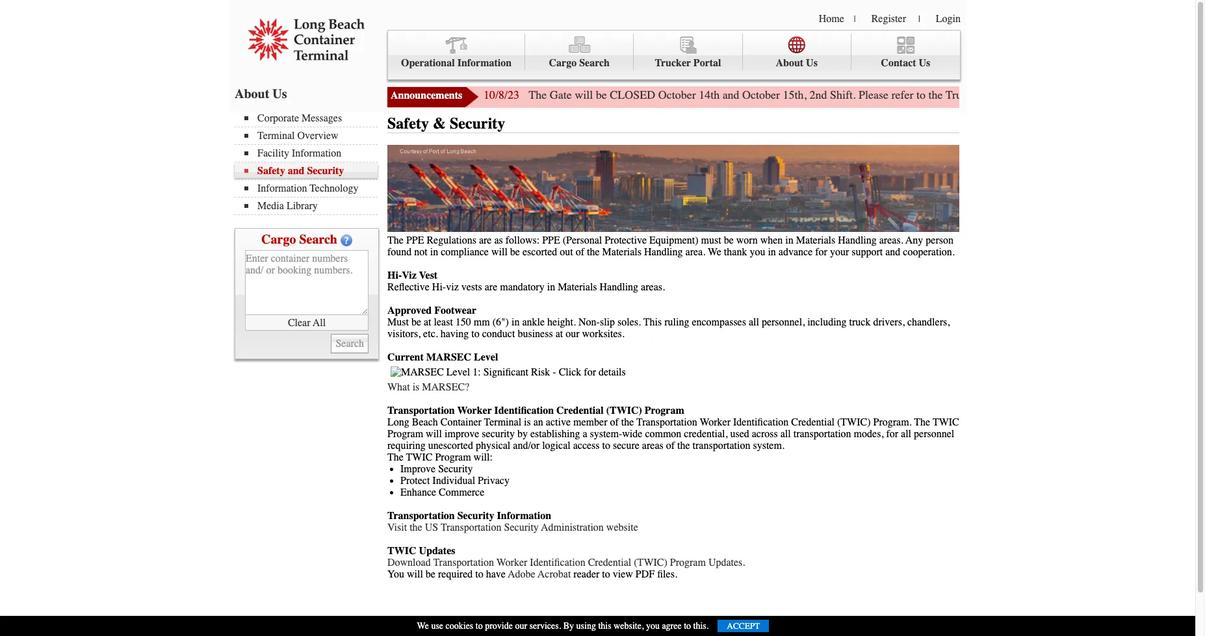 Task type: vqa. For each thing, say whether or not it's contained in the screenshot.
"TYPE" column header
no



Task type: locate. For each thing, give the bounding box(es) containing it.
for left the your
[[815, 246, 828, 258]]

access
[[573, 440, 600, 452]]

transportation worker identification credential (twic) program long beach container terminal is an active member of the transportation worker identification credential (twic) program. the twic program will improve security by establishing a system-wide common credential, used across all transportation modes, for all personnel requiring unescorted physical and/or logical access to secure areas of the transportation system. the twic program will:
[[388, 405, 960, 463]]

you inside ​​​​​the ppe regulations are as follows: ppe (personal protective equipment) must be worn when in materials handling areas. any person found not in compliance will be escorted out of the materials handling area. we thank you in advance for your support and cooperation.
[[750, 246, 765, 258]]

the right program.
[[914, 417, 931, 428]]

1 horizontal spatial worker
[[497, 557, 528, 569]]

information
[[457, 57, 512, 69], [292, 148, 342, 159], [257, 183, 307, 194], [497, 510, 551, 522]]

1 horizontal spatial handling
[[644, 246, 683, 258]]

1 horizontal spatial you
[[750, 246, 765, 258]]

0 horizontal spatial cargo
[[261, 232, 296, 247]]

1 vertical spatial are
[[485, 281, 498, 293]]

program up "improve" on the bottom left
[[388, 428, 423, 440]]

cooperation.
[[903, 246, 955, 258]]

worker down visit the us transportation security administration website link
[[497, 557, 528, 569]]

us right contact
[[919, 57, 931, 69]]

safety inside corporate messages terminal overview facility information safety and security information technology media library
[[257, 165, 285, 177]]

worker left across
[[700, 417, 731, 428]]

you left agree
[[646, 621, 660, 632]]

the left truck
[[929, 88, 943, 102]]

| left login
[[919, 14, 921, 25]]

0 horizontal spatial and
[[288, 165, 305, 177]]

we inside ​​​​​the ppe regulations are as follows: ppe (personal protective equipment) must be worn when in materials handling areas. any person found not in compliance will be escorted out of the materials handling area. we thank you in advance for your support and cooperation.
[[708, 246, 722, 258]]

ppe right ​​​​​the on the top of page
[[406, 234, 424, 246]]

2 horizontal spatial and
[[886, 246, 901, 258]]

transportation down enhance
[[388, 510, 455, 522]]

mandatory
[[500, 281, 545, 293]]

to inside transportation worker identification credential (twic) program long beach container terminal is an active member of the transportation worker identification credential (twic) program. the twic program will improve security by establishing a system-wide common credential, used across all transportation modes, for all personnel requiring unescorted physical and/or logical access to secure areas of the transportation system. the twic program will:
[[602, 440, 611, 452]]

the up "secure"
[[621, 417, 634, 428]]

accept button
[[718, 620, 769, 633]]

0 horizontal spatial worker
[[457, 405, 492, 417]]

system.
[[753, 440, 785, 452]]

be inside "approved footwear must be at least 150 mm (6") in ankle height. non-slip soles. this ruling encompasses all personnel, including truck drivers, chandlers, visitors, etc. having to conduct business at our worksites."
[[411, 316, 421, 328]]

trucker portal
[[655, 57, 721, 69]]

1 horizontal spatial is
[[524, 417, 531, 428]]

out
[[560, 246, 573, 258]]

twic down visit
[[388, 545, 416, 557]]

current
[[388, 351, 424, 363]]

all right across
[[781, 428, 791, 440]]

information up 10/8/23
[[457, 57, 512, 69]]

0 vertical spatial terminal
[[257, 130, 295, 142]]

level
[[474, 351, 498, 363]]

safety
[[388, 114, 429, 133], [257, 165, 285, 177]]

worksites.
[[582, 328, 625, 340]]

we right area.
[[708, 246, 722, 258]]

all left personnel
[[901, 428, 912, 440]]

1 horizontal spatial menu bar
[[388, 30, 961, 80]]

are inside hi-viz vest reflective hi-viz vests are mandatory in materials handling areas.
[[485, 281, 498, 293]]

0 horizontal spatial us
[[273, 86, 287, 101]]

| right home link
[[854, 14, 856, 25]]

2 october from the left
[[743, 88, 780, 102]]

you
[[388, 569, 404, 580]]

is left an at the bottom of the page
[[524, 417, 531, 428]]

refer
[[892, 88, 914, 102]]

cargo search
[[549, 57, 610, 69], [261, 232, 337, 247]]

all inside "approved footwear must be at least 150 mm (6") in ankle height. non-slip soles. this ruling encompasses all personnel, including truck drivers, chandlers, visitors, etc. having to conduct business at our worksites."
[[749, 316, 759, 328]]

hi-
[[388, 270, 402, 281], [432, 281, 446, 293]]

view
[[613, 569, 633, 580]]

all
[[749, 316, 759, 328], [781, 428, 791, 440], [901, 428, 912, 440]]

marsec level 1: significant risk - click for details image
[[391, 366, 626, 378]]

2 ppe from the left
[[542, 234, 560, 246]]

the inside transportation security information visit the us transportation security administration website
[[410, 522, 422, 534]]

(6")
[[493, 316, 509, 328]]

we left use
[[417, 621, 429, 632]]

0 vertical spatial of
[[576, 246, 585, 258]]

october left 15th,
[[743, 88, 780, 102]]

information technology link
[[244, 183, 378, 194]]

2 vertical spatial the
[[388, 452, 404, 463]]

marsec
[[426, 351, 471, 363]]

0 horizontal spatial of
[[576, 246, 585, 258]]

in inside "approved footwear must be at least 150 mm (6") in ankle height. non-slip soles. this ruling encompasses all personnel, including truck drivers, chandlers, visitors, etc. having to conduct business at our worksites."
[[512, 316, 520, 328]]

have
[[486, 569, 506, 580]]

transportation left across
[[693, 440, 751, 452]]

to left provide
[[476, 621, 483, 632]]

1 vertical spatial and
[[288, 165, 305, 177]]

will inside transportation worker identification credential (twic) program long beach container terminal is an active member of the transportation worker identification credential (twic) program. the twic program will improve security by establishing a system-wide common credential, used across all transportation modes, for all personnel requiring unescorted physical and/or logical access to secure areas of the transportation system. the twic program will:
[[426, 428, 442, 440]]

login
[[936, 13, 961, 25]]

advance
[[779, 246, 813, 258]]

at
[[424, 316, 431, 328], [556, 328, 563, 340]]

credential,
[[684, 428, 728, 440]]

1 vertical spatial our
[[515, 621, 527, 632]]

visit
[[388, 522, 407, 534]]

and right "14th"
[[723, 88, 740, 102]]

0 vertical spatial menu bar
[[388, 30, 961, 80]]

0 vertical spatial the
[[529, 88, 547, 102]]

protective
[[605, 234, 647, 246]]

all left the personnel,
[[749, 316, 759, 328]]

program inside twic updates download transportation worker identification credential (twic) program updates. you will be required to have adobe acrobat reader to view pdf files.​
[[670, 557, 706, 569]]

non-
[[579, 316, 600, 328]]

2 horizontal spatial of
[[666, 440, 675, 452]]

1 horizontal spatial gate
[[976, 88, 998, 102]]

areas
[[642, 440, 664, 452]]

of right out
[[576, 246, 585, 258]]

menu bar containing corporate messages
[[235, 111, 384, 215]]

login link
[[936, 13, 961, 25]]

2 vertical spatial and
[[886, 246, 901, 258]]

1 vertical spatial we
[[417, 621, 429, 632]]

is right what
[[413, 381, 420, 393]]

1 vertical spatial terminal
[[484, 417, 521, 428]]

and inside ​​​​​the ppe regulations are as follows: ppe (personal protective equipment) must be worn when in materials handling areas. any person found not in compliance will be escorted out of the materials handling area. we thank you in advance for your support and cooperation.
[[886, 246, 901, 258]]

ankle
[[522, 316, 545, 328]]

marsec?
[[422, 381, 470, 393]]

security up adobe
[[504, 522, 539, 534]]

approved
[[388, 305, 432, 316]]

1 vertical spatial areas.
[[641, 281, 665, 293]]

october
[[658, 88, 696, 102], [743, 88, 780, 102]]

areas.
[[880, 234, 903, 246], [641, 281, 665, 293]]

1 horizontal spatial of
[[610, 417, 619, 428]]

0 vertical spatial is
[[413, 381, 420, 393]]

and left any
[[886, 246, 901, 258]]

1 horizontal spatial cargo
[[549, 57, 577, 69]]

0 vertical spatial are
[[479, 234, 492, 246]]

2nd
[[810, 88, 827, 102]]

to left have
[[475, 569, 484, 580]]

reflective
[[388, 281, 430, 293]]

1 horizontal spatial about
[[776, 57, 804, 69]]

be down the updates
[[426, 569, 436, 580]]

0 horizontal spatial safety
[[257, 165, 285, 177]]

1 horizontal spatial terminal
[[484, 417, 521, 428]]

commerce
[[439, 487, 485, 498]]

for inside transportation worker identification credential (twic) program long beach container terminal is an active member of the transportation worker identification credential (twic) program. the twic program will improve security by establishing a system-wide common credential, used across all transportation modes, for all personnel requiring unescorted physical and/or logical access to secure areas of the transportation system. the twic program will:
[[886, 428, 899, 440]]

us up 2nd
[[806, 57, 818, 69]]

1 vertical spatial menu bar
[[235, 111, 384, 215]]

about up 15th,
[[776, 57, 804, 69]]

improve security protect individual privacy enhance commerce
[[401, 463, 510, 498]]

1 horizontal spatial us
[[806, 57, 818, 69]]

we use cookies to provide our services. by using this website, you agree to this.
[[417, 621, 709, 632]]

current marsec level
[[388, 351, 498, 363]]

and up information technology "link"
[[288, 165, 305, 177]]

requiring
[[388, 440, 426, 452]]

at left least
[[424, 316, 431, 328]]

contact us link
[[852, 34, 960, 71]]

handling left area.
[[644, 246, 683, 258]]

for left t
[[1188, 88, 1201, 102]]

safety left &
[[388, 114, 429, 133]]

reader
[[574, 569, 600, 580]]

0 vertical spatial our
[[566, 328, 580, 340]]

2 horizontal spatial handling
[[838, 234, 877, 246]]

1 | from the left
[[854, 14, 856, 25]]

worker up improve
[[457, 405, 492, 417]]

worker
[[457, 405, 492, 417], [700, 417, 731, 428], [497, 557, 528, 569]]

transportation
[[388, 405, 455, 417], [637, 417, 697, 428], [388, 510, 455, 522], [441, 522, 502, 534], [433, 557, 494, 569]]

clear all button
[[245, 315, 369, 331]]

us inside "link"
[[806, 57, 818, 69]]

us for the about us "link"
[[806, 57, 818, 69]]

1 horizontal spatial october
[[743, 88, 780, 102]]

None submit
[[331, 334, 369, 354]]

physical
[[476, 440, 511, 452]]

we
[[708, 246, 722, 258], [417, 621, 429, 632]]

establishing
[[531, 428, 580, 440]]

materials right (personal
[[602, 246, 642, 258]]

0 horizontal spatial october
[[658, 88, 696, 102]]

areas. up this
[[641, 281, 665, 293]]

0 vertical spatial cargo search
[[549, 57, 610, 69]]

transportation down commerce
[[441, 522, 502, 534]]

2 vertical spatial twic
[[388, 545, 416, 557]]

materials right when
[[796, 234, 836, 246]]

terminal up physical
[[484, 417, 521, 428]]

will right you on the bottom of the page
[[407, 569, 423, 580]]

0 horizontal spatial search
[[299, 232, 337, 247]]

our
[[566, 328, 580, 340], [515, 621, 527, 632]]

will left improve
[[426, 428, 442, 440]]

0 horizontal spatial all
[[749, 316, 759, 328]]

must
[[701, 234, 722, 246]]

about us
[[776, 57, 818, 69], [235, 86, 287, 101]]

worker inside twic updates download transportation worker identification credential (twic) program updates. you will be required to have adobe acrobat reader to view pdf files.​
[[497, 557, 528, 569]]

materials inside hi-viz vest reflective hi-viz vests are mandatory in materials handling areas.
[[558, 281, 597, 293]]

least
[[434, 316, 453, 328]]

0 horizontal spatial you
[[646, 621, 660, 632]]

0 vertical spatial safety
[[388, 114, 429, 133]]

(twic) inside twic updates download transportation worker identification credential (twic) program updates. you will be required to have adobe acrobat reader to view pdf files.​
[[634, 557, 668, 569]]

the right areas
[[678, 440, 690, 452]]

be right must
[[411, 316, 421, 328]]

(twic) right view
[[634, 557, 668, 569]]

required
[[438, 569, 473, 580]]

security down unescorted
[[438, 463, 473, 475]]

gate down cargo search link
[[550, 88, 572, 102]]

hi- down found
[[388, 270, 402, 281]]

1 vertical spatial twic
[[406, 452, 433, 463]]

credential down website
[[588, 557, 632, 569]]

in left the advance
[[768, 246, 776, 258]]

in right mandatory
[[547, 281, 555, 293]]

twic up protect
[[406, 452, 433, 463]]

drivers,
[[873, 316, 905, 328]]

(twic)
[[606, 405, 642, 417], [837, 417, 871, 428], [634, 557, 668, 569]]

0 vertical spatial about us
[[776, 57, 818, 69]]

about up "corporate"
[[235, 86, 269, 101]]

us
[[806, 57, 818, 69], [919, 57, 931, 69], [273, 86, 287, 101]]

be right 'must'
[[724, 234, 734, 246]]

security down commerce
[[458, 510, 495, 522]]

of inside ​​​​​the ppe regulations are as follows: ppe (personal protective equipment) must be worn when in materials handling areas. any person found not in compliance will be escorted out of the materials handling area. we thank you in advance for your support and cooperation.
[[576, 246, 585, 258]]

program left updates.
[[670, 557, 706, 569]]

0 horizontal spatial we
[[417, 621, 429, 632]]

1 horizontal spatial search
[[579, 57, 610, 69]]

will right compliance
[[492, 246, 508, 258]]

transportation down us
[[433, 557, 494, 569]]

0 vertical spatial areas.
[[880, 234, 903, 246]]

must
[[388, 316, 409, 328]]

1 horizontal spatial hi-
[[432, 281, 446, 293]]

0 vertical spatial about
[[776, 57, 804, 69]]

menu bar
[[388, 30, 961, 80], [235, 111, 384, 215]]

handling up soles. in the right of the page
[[600, 281, 639, 293]]

1 vertical spatial cargo search
[[261, 232, 337, 247]]

1 vertical spatial you
[[646, 621, 660, 632]]

2 vertical spatial of
[[666, 440, 675, 452]]

contact us
[[881, 57, 931, 69]]

1 vertical spatial the
[[914, 417, 931, 428]]

security up the technology
[[307, 165, 344, 177]]

transportation inside twic updates download transportation worker identification credential (twic) program updates. you will be required to have adobe acrobat reader to view pdf files.​
[[433, 557, 494, 569]]

1 vertical spatial is
[[524, 417, 531, 428]]

about us up "corporate"
[[235, 86, 287, 101]]

our right provide
[[515, 621, 527, 632]]

0 horizontal spatial ppe
[[406, 234, 424, 246]]

0 horizontal spatial is
[[413, 381, 420, 393]]

1 horizontal spatial |
[[919, 14, 921, 25]]

gate
[[1132, 88, 1151, 102]]

materials
[[796, 234, 836, 246], [602, 246, 642, 258], [558, 281, 597, 293]]

cargo inside menu bar
[[549, 57, 577, 69]]

cargo search link
[[525, 34, 634, 71]]

1 horizontal spatial ppe
[[542, 234, 560, 246]]

0 horizontal spatial areas.
[[641, 281, 665, 293]]

in
[[786, 234, 794, 246], [430, 246, 438, 258], [768, 246, 776, 258], [547, 281, 555, 293], [512, 316, 520, 328]]

0 vertical spatial you
[[750, 246, 765, 258]]

ppe right follows:
[[542, 234, 560, 246]]

0 horizontal spatial the
[[388, 452, 404, 463]]

0 vertical spatial and
[[723, 88, 740, 102]]

1 vertical spatial cargo
[[261, 232, 296, 247]]

handling left any
[[838, 234, 877, 246]]

hi- up footwear
[[432, 281, 446, 293]]

1 vertical spatial safety
[[257, 165, 285, 177]]

please
[[859, 88, 889, 102]]

information down privacy
[[497, 510, 551, 522]]

0 vertical spatial cargo
[[549, 57, 577, 69]]

protect
[[401, 475, 430, 487]]

transportation left 'modes,'
[[794, 428, 851, 440]]

business
[[518, 328, 553, 340]]

1 horizontal spatial our
[[566, 328, 580, 340]]

download
[[388, 557, 431, 569]]

you right thank
[[750, 246, 765, 258]]

the right out
[[587, 246, 600, 258]]

privacy
[[478, 475, 510, 487]]

gate right truck
[[976, 88, 998, 102]]

terminal down "corporate"
[[257, 130, 295, 142]]

2 horizontal spatial us
[[919, 57, 931, 69]]

0 horizontal spatial about us
[[235, 86, 287, 101]]

about
[[776, 57, 804, 69], [235, 86, 269, 101]]

improve
[[401, 463, 436, 475]]

are left as
[[479, 234, 492, 246]]

about us up 15th,
[[776, 57, 818, 69]]

credential right across
[[791, 417, 835, 428]]

1 horizontal spatial safety
[[388, 114, 429, 133]]

1 horizontal spatial about us
[[776, 57, 818, 69]]

areas. left any
[[880, 234, 903, 246]]

0 horizontal spatial gate
[[550, 88, 572, 102]]

1 horizontal spatial materials
[[602, 246, 642, 258]]

0 vertical spatial search
[[579, 57, 610, 69]]

to right 150
[[472, 328, 480, 340]]

1 horizontal spatial at
[[556, 328, 563, 340]]

search inside menu bar
[[579, 57, 610, 69]]

0 horizontal spatial cargo search
[[261, 232, 337, 247]]

1 vertical spatial about
[[235, 86, 269, 101]]

materials down out
[[558, 281, 597, 293]]

0 vertical spatial twic
[[933, 417, 960, 428]]

will inside ​​​​​the ppe regulations are as follows: ppe (personal protective equipment) must be worn when in materials handling areas. any person found not in compliance will be escorted out of the materials handling area. we thank you in advance for your support and cooperation.
[[492, 246, 508, 258]]

october down the trucker
[[658, 88, 696, 102]]

to inside "approved footwear must be at least 150 mm (6") in ankle height. non-slip soles. this ruling encompasses all personnel, including truck drivers, chandlers, visitors, etc. having to conduct business at our worksites."
[[472, 328, 480, 340]]

0 horizontal spatial menu bar
[[235, 111, 384, 215]]

adobe acrobat link
[[508, 569, 571, 580]]

operational
[[401, 57, 455, 69]]

0 horizontal spatial terminal
[[257, 130, 295, 142]]

|
[[854, 14, 856, 25], [919, 14, 921, 25]]

vest
[[419, 270, 438, 281]]

in right the not
[[430, 246, 438, 258]]

0 horizontal spatial materials
[[558, 281, 597, 293]]

security
[[450, 114, 505, 133], [307, 165, 344, 177], [438, 463, 473, 475], [458, 510, 495, 522], [504, 522, 539, 534]]

will inside twic updates download transportation worker identification credential (twic) program updates. you will be required to have adobe acrobat reader to view pdf files.​
[[407, 569, 423, 580]]

to
[[917, 88, 926, 102], [472, 328, 480, 340], [602, 440, 611, 452], [475, 569, 484, 580], [602, 569, 610, 580], [476, 621, 483, 632], [684, 621, 691, 632]]

0 horizontal spatial |
[[854, 14, 856, 25]]

0 vertical spatial we
[[708, 246, 722, 258]]

personnel,
[[762, 316, 805, 328]]

messages
[[302, 112, 342, 124]]

1 horizontal spatial the
[[529, 88, 547, 102]]

(twic) up wide
[[606, 405, 642, 417]]



Task type: describe. For each thing, give the bounding box(es) containing it.
10/8/23
[[484, 88, 519, 102]]

any
[[906, 234, 923, 246]]

information inside transportation security information visit the us transportation security administration website
[[497, 510, 551, 522]]

&
[[433, 114, 446, 133]]

2 horizontal spatial all
[[901, 428, 912, 440]]

about us link
[[743, 34, 852, 71]]

pdf
[[636, 569, 655, 580]]

truck
[[946, 88, 973, 102]]

be right as
[[510, 246, 520, 258]]

slip
[[600, 316, 615, 328]]

safety & security
[[388, 114, 505, 133]]

equipment)
[[650, 234, 699, 246]]

​​​​​the ppe regulations are as follows: ppe (personal protective equipment) must be worn when in materials handling areas. any person found not in compliance will be escorted out of the materials handling area. we thank you in advance for your support and cooperation.
[[388, 234, 955, 258]]

1 horizontal spatial cargo search
[[549, 57, 610, 69]]

for right page
[[1080, 88, 1094, 102]]

areas. inside ​​​​​the ppe regulations are as follows: ppe (personal protective equipment) must be worn when in materials handling areas. any person found not in compliance will be escorted out of the materials handling area. we thank you in advance for your support and cooperation.
[[880, 234, 903, 246]]

viz
[[446, 281, 459, 293]]

1 horizontal spatial transportation
[[794, 428, 851, 440]]

visit the us transportation security administration website link
[[388, 522, 638, 534]]

about inside the about us "link"
[[776, 57, 804, 69]]

what
[[388, 381, 410, 393]]

information inside operational information link
[[457, 57, 512, 69]]

0 horizontal spatial hi-
[[388, 270, 402, 281]]

in right when
[[786, 234, 794, 246]]

terminal inside transportation worker identification credential (twic) program long beach container terminal is an active member of the transportation worker identification credential (twic) program. the twic program will improve security by establishing a system-wide common credential, used across all transportation modes, for all personnel requiring unescorted physical and/or logical access to secure areas of the transportation system. the twic program will:
[[484, 417, 521, 428]]

details
[[1154, 88, 1185, 102]]

media library link
[[244, 200, 378, 212]]

website
[[607, 522, 638, 534]]

0 horizontal spatial at
[[424, 316, 431, 328]]

closed
[[610, 88, 655, 102]]

the inside ​​​​​the ppe regulations are as follows: ppe (personal protective equipment) must be worn when in materials handling areas. any person found not in compliance will be escorted out of the materials handling area. we thank you in advance for your support and cooperation.
[[587, 246, 600, 258]]

worn
[[737, 234, 758, 246]]

​​​​​the
[[388, 234, 404, 246]]

information down overview on the top left of the page
[[292, 148, 342, 159]]

trucker portal menu item
[[634, 34, 743, 71]]

individual
[[433, 475, 475, 487]]

security down 10/8/23
[[450, 114, 505, 133]]

credential up a
[[557, 405, 604, 417]]

not
[[414, 246, 428, 258]]

person
[[926, 234, 954, 246]]

follows:
[[506, 234, 540, 246]]

1 october from the left
[[658, 88, 696, 102]]

2 horizontal spatial materials
[[796, 234, 836, 246]]

2 horizontal spatial the
[[914, 417, 931, 428]]

1 vertical spatial about us
[[235, 86, 287, 101]]

our inside "approved footwear must be at least 150 mm (6") in ankle height. non-slip soles. this ruling encompasses all personnel, including truck drivers, chandlers, visitors, etc. having to conduct business at our worksites."
[[566, 328, 580, 340]]

accept
[[727, 622, 760, 631]]

home
[[819, 13, 844, 25]]

(twic) left program.
[[837, 417, 871, 428]]

information up media
[[257, 183, 307, 194]]

logical
[[542, 440, 571, 452]]

register
[[872, 13, 906, 25]]

Enter container numbers and/ or booking numbers.  text field
[[245, 250, 369, 315]]

transportation security information visit the us transportation security administration website
[[388, 510, 638, 534]]

system-
[[590, 428, 622, 440]]

shift.
[[830, 88, 856, 102]]

updates
[[419, 545, 455, 557]]

menu bar containing operational information
[[388, 30, 961, 80]]

this
[[598, 621, 612, 632]]

as
[[494, 234, 503, 246]]

what is marsec? link
[[388, 381, 470, 393]]

will down cargo search link
[[575, 88, 593, 102]]

in inside hi-viz vest reflective hi-viz vests are mandatory in materials handling areas.
[[547, 281, 555, 293]]

viz
[[402, 270, 417, 281]]

overview
[[297, 130, 338, 142]]

encompasses
[[692, 316, 746, 328]]

regulations
[[427, 234, 477, 246]]

having
[[441, 328, 469, 340]]

hi-viz vest reflective hi-viz vests are mandatory in materials handling areas.
[[388, 270, 665, 293]]

be left the closed at right
[[596, 88, 607, 102]]

twic inside twic updates download transportation worker identification credential (twic) program updates. you will be required to have adobe acrobat reader to view pdf files.​
[[388, 545, 416, 557]]

to left this.
[[684, 621, 691, 632]]

etc.
[[423, 328, 438, 340]]

wide
[[622, 428, 643, 440]]

corporate messages link
[[244, 112, 378, 124]]

adobe
[[508, 569, 536, 580]]

2 horizontal spatial worker
[[700, 417, 731, 428]]

common
[[645, 428, 682, 440]]

updates.
[[709, 557, 745, 569]]

us for "contact us" link
[[919, 57, 931, 69]]

agree
[[662, 621, 682, 632]]

0 horizontal spatial our
[[515, 621, 527, 632]]

personnel
[[914, 428, 955, 440]]

operational information link
[[388, 34, 525, 71]]

when
[[760, 234, 783, 246]]

website,
[[614, 621, 644, 632]]

technology
[[310, 183, 359, 194]]

identification inside twic updates download transportation worker identification credential (twic) program updates. you will be required to have adobe acrobat reader to view pdf files.​
[[530, 557, 586, 569]]

credential inside twic updates download transportation worker identification credential (twic) program updates. you will be required to have adobe acrobat reader to view pdf files.​
[[588, 557, 632, 569]]

and inside corporate messages terminal overview facility information safety and security information technology media library
[[288, 165, 305, 177]]

transportation down what is marsec? link
[[388, 405, 455, 417]]

twic updates download transportation worker identification credential (twic) program updates. you will be required to have adobe acrobat reader to view pdf files.​
[[388, 545, 745, 580]]

all
[[313, 317, 326, 329]]

visitors,
[[388, 328, 421, 340]]

areas. inside hi-viz vest reflective hi-viz vests are mandatory in materials handling areas.
[[641, 281, 665, 293]]

is inside transportation worker identification credential (twic) program long beach container terminal is an active member of the transportation worker identification credential (twic) program. the twic program will improve security by establishing a system-wide common credential, used across all transportation modes, for all personnel requiring unescorted physical and/or logical access to secure areas of the transportation system. the twic program will:
[[524, 417, 531, 428]]

beach
[[412, 417, 438, 428]]

security inside corporate messages terminal overview facility information safety and security information technology media library
[[307, 165, 344, 177]]

this.
[[693, 621, 709, 632]]

1 ppe from the left
[[406, 234, 424, 246]]

transportation up areas
[[637, 417, 697, 428]]

be inside twic updates download transportation worker identification credential (twic) program updates. you will be required to have adobe acrobat reader to view pdf files.​
[[426, 569, 436, 580]]

download transportation worker identification credential (twic) program updates. link
[[388, 557, 745, 569]]

for inside ​​​​​the ppe regulations are as follows: ppe (personal protective equipment) must be worn when in materials handling areas. any person found not in compliance will be escorted out of the materials handling area. we thank you in advance for your support and cooperation.
[[815, 246, 828, 258]]

program up "individual"
[[435, 452, 471, 463]]

library
[[287, 200, 318, 212]]

are inside ​​​​​the ppe regulations are as follows: ppe (personal protective equipment) must be worn when in materials handling areas. any person found not in compliance will be escorted out of the materials handling area. we thank you in advance for your support and cooperation.
[[479, 234, 492, 246]]

1 gate from the left
[[550, 88, 572, 102]]

terminal inside corporate messages terminal overview facility information safety and security information technology media library
[[257, 130, 295, 142]]

about us inside "link"
[[776, 57, 818, 69]]

acrobat
[[538, 569, 571, 580]]

your
[[830, 246, 849, 258]]

2 gate from the left
[[976, 88, 998, 102]]

trucker portal link
[[634, 34, 743, 71]]

2 | from the left
[[919, 14, 921, 25]]

unescorted
[[428, 440, 473, 452]]

facility information link
[[244, 148, 378, 159]]

mm
[[474, 316, 490, 328]]

administration
[[541, 522, 604, 534]]

facility
[[257, 148, 289, 159]]

announcements
[[391, 90, 462, 101]]

contact
[[881, 57, 916, 69]]

1 horizontal spatial and
[[723, 88, 740, 102]]

0 horizontal spatial transportation
[[693, 440, 751, 452]]

1 vertical spatial search
[[299, 232, 337, 247]]

1 vertical spatial of
[[610, 417, 619, 428]]

security inside improve security protect individual privacy enhance commerce
[[438, 463, 473, 475]]

handling inside hi-viz vest reflective hi-viz vests are mandatory in materials handling areas.
[[600, 281, 639, 293]]

chandlers,
[[908, 316, 950, 328]]

10/8/23 the gate will be closed october 14th and october 15th, 2nd shift. please refer to the truck gate hours web page for further gate details for t
[[484, 88, 1205, 102]]

to left view
[[602, 569, 610, 580]]

portal
[[694, 57, 721, 69]]

to right refer
[[917, 88, 926, 102]]

trucker
[[655, 57, 691, 69]]

0 horizontal spatial about
[[235, 86, 269, 101]]

footwear
[[434, 305, 477, 316]]

soles.
[[618, 316, 641, 328]]

1 horizontal spatial all
[[781, 428, 791, 440]]

hours
[[1001, 88, 1030, 102]]

what is marsec?
[[388, 381, 470, 393]]

program up common
[[645, 405, 684, 417]]



